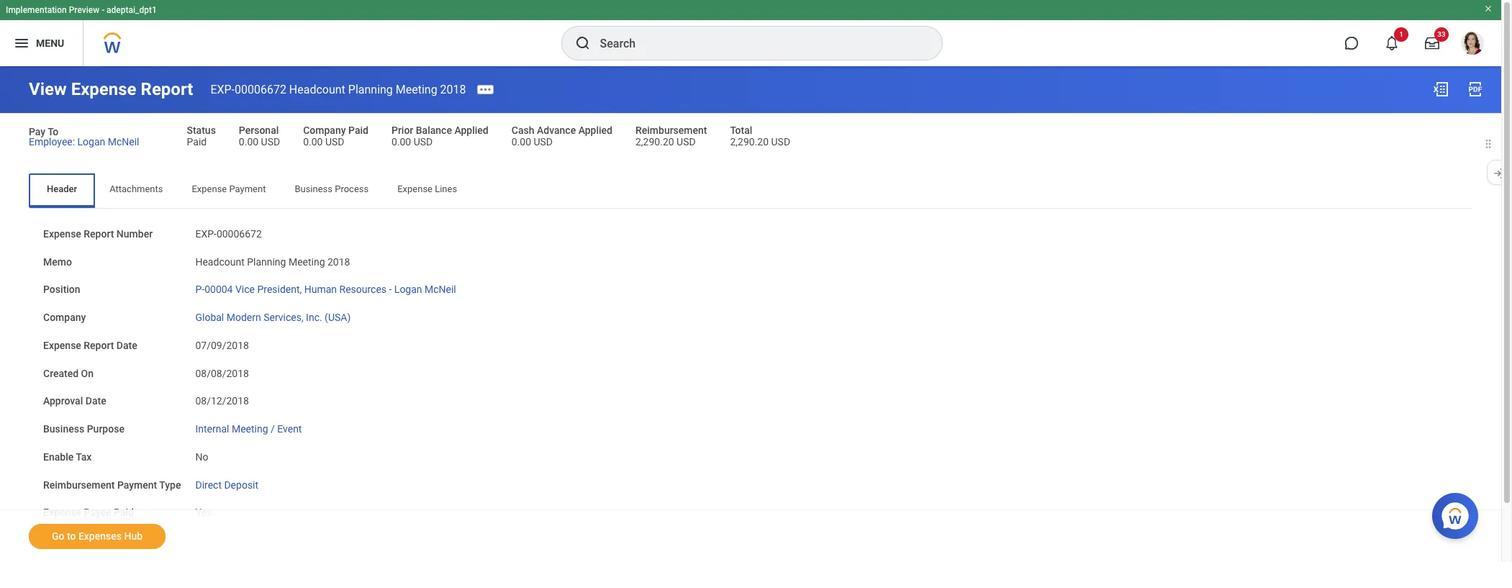 Task type: vqa. For each thing, say whether or not it's contained in the screenshot.
2nd chevron down small icon from the bottom
no



Task type: locate. For each thing, give the bounding box(es) containing it.
exp-
[[211, 82, 235, 96], [195, 228, 217, 240]]

0 vertical spatial logan
[[77, 136, 105, 148]]

1 horizontal spatial payment
[[229, 183, 266, 194]]

company
[[303, 125, 346, 136], [43, 312, 86, 323]]

enable tax element
[[195, 443, 208, 464]]

0 horizontal spatial headcount
[[195, 256, 245, 267]]

0 vertical spatial planning
[[348, 82, 393, 96]]

0 vertical spatial reimbursement
[[636, 125, 707, 136]]

company down position
[[43, 312, 86, 323]]

2 horizontal spatial paid
[[348, 125, 369, 136]]

00006672 up headcount planning meeting 2018
[[217, 228, 262, 240]]

usd inside reimbursement 2,290.20 usd
[[677, 136, 696, 148]]

0 vertical spatial payment
[[229, 183, 266, 194]]

2 0.00 from the left
[[303, 136, 323, 148]]

global
[[195, 312, 224, 323]]

1
[[1400, 30, 1404, 38]]

planning up prior
[[348, 82, 393, 96]]

1 vertical spatial business
[[43, 423, 84, 435]]

paid
[[348, 125, 369, 136], [187, 136, 207, 148], [114, 507, 134, 519]]

0 horizontal spatial -
[[102, 5, 104, 15]]

1 horizontal spatial headcount
[[289, 82, 345, 96]]

employee:
[[29, 136, 75, 148]]

-
[[102, 5, 104, 15], [389, 284, 392, 295]]

00006672
[[235, 82, 287, 96], [217, 228, 262, 240]]

report
[[141, 79, 193, 99], [84, 228, 114, 240], [84, 340, 114, 351]]

applied right balance
[[455, 125, 489, 136]]

1 vertical spatial headcount
[[195, 256, 245, 267]]

meeting left /
[[232, 423, 268, 435]]

company inside company paid 0.00 usd
[[303, 125, 346, 136]]

1 vertical spatial report
[[84, 228, 114, 240]]

2 horizontal spatial meeting
[[396, 82, 438, 96]]

usd
[[261, 136, 280, 148], [325, 136, 345, 148], [414, 136, 433, 148], [534, 136, 553, 148], [677, 136, 696, 148], [772, 136, 791, 148]]

0 horizontal spatial logan
[[77, 136, 105, 148]]

0 horizontal spatial reimbursement
[[43, 479, 115, 491]]

08/08/2018
[[195, 368, 249, 379]]

3 0.00 from the left
[[392, 136, 411, 148]]

2,290.20 inside reimbursement 2,290.20 usd
[[636, 136, 674, 148]]

tab list containing header
[[29, 173, 1473, 208]]

1 0.00 from the left
[[239, 136, 259, 148]]

1 horizontal spatial meeting
[[289, 256, 325, 267]]

paid up hub
[[114, 507, 134, 519]]

1 horizontal spatial logan
[[394, 284, 422, 295]]

0 horizontal spatial payment
[[117, 479, 157, 491]]

approval
[[43, 395, 83, 407]]

expense up memo
[[43, 228, 81, 240]]

advance
[[537, 125, 576, 136]]

0 vertical spatial exp-
[[211, 82, 235, 96]]

2 usd from the left
[[325, 136, 345, 148]]

vice
[[235, 284, 255, 295]]

business left the process
[[295, 183, 333, 194]]

report up on
[[84, 340, 114, 351]]

0.00
[[239, 136, 259, 148], [303, 136, 323, 148], [392, 136, 411, 148], [512, 136, 531, 148]]

reimbursement down tax
[[43, 479, 115, 491]]

1 vertical spatial payment
[[117, 479, 157, 491]]

applied for cash advance applied
[[579, 125, 613, 136]]

4 usd from the left
[[534, 136, 553, 148]]

notifications large image
[[1385, 36, 1400, 50]]

preview
[[69, 5, 99, 15]]

1 horizontal spatial -
[[389, 284, 392, 295]]

implementation
[[6, 5, 67, 15]]

enable
[[43, 451, 74, 463]]

prior balance applied 0.00 usd
[[392, 125, 489, 148]]

- inside menu "banner"
[[102, 5, 104, 15]]

0 horizontal spatial 2,290.20
[[636, 136, 674, 148]]

purpose
[[87, 423, 124, 435]]

paid inside company paid 0.00 usd
[[348, 125, 369, 136]]

type
[[159, 479, 181, 491]]

go to expenses hub
[[52, 531, 143, 542]]

exp- for exp-00006672 headcount planning meeting 2018
[[211, 82, 235, 96]]

expense up expense report number 'element'
[[192, 183, 227, 194]]

business inside tab list
[[295, 183, 333, 194]]

view printable version (pdf) image
[[1467, 81, 1485, 98]]

profile logan mcneil image
[[1462, 32, 1485, 58]]

4 0.00 from the left
[[512, 136, 531, 148]]

2018 up balance
[[440, 82, 466, 96]]

expense left lines in the left top of the page
[[398, 183, 433, 194]]

employee: logan mcneil link
[[29, 133, 139, 148]]

1 vertical spatial company
[[43, 312, 86, 323]]

0 horizontal spatial company
[[43, 312, 86, 323]]

usd inside total 2,290.20 usd
[[772, 136, 791, 148]]

expense up created
[[43, 340, 81, 351]]

00006672 up personal
[[235, 82, 287, 96]]

0 vertical spatial date
[[117, 340, 137, 351]]

1 horizontal spatial company
[[303, 125, 346, 136]]

0 horizontal spatial 2018
[[328, 256, 350, 267]]

1 usd from the left
[[261, 136, 280, 148]]

exp-00006672 headcount planning meeting 2018
[[211, 82, 466, 96]]

meeting up human
[[289, 256, 325, 267]]

0 vertical spatial mcneil
[[108, 136, 139, 148]]

1 horizontal spatial 2018
[[440, 82, 466, 96]]

meeting up prior
[[396, 82, 438, 96]]

0 horizontal spatial mcneil
[[108, 136, 139, 148]]

1 horizontal spatial 2,290.20
[[730, 136, 769, 148]]

company for company
[[43, 312, 86, 323]]

report for date
[[84, 340, 114, 351]]

1 horizontal spatial paid
[[187, 136, 207, 148]]

balance
[[416, 125, 452, 136]]

0 vertical spatial business
[[295, 183, 333, 194]]

justify image
[[13, 35, 30, 52]]

business down approval
[[43, 423, 84, 435]]

1 horizontal spatial applied
[[579, 125, 613, 136]]

reimbursement
[[636, 125, 707, 136], [43, 479, 115, 491]]

p-00004 vice president, human resources - logan mcneil link
[[195, 281, 456, 295]]

1 vertical spatial -
[[389, 284, 392, 295]]

planning up president, at the bottom left of page
[[247, 256, 286, 267]]

2 vertical spatial report
[[84, 340, 114, 351]]

planning
[[348, 82, 393, 96], [247, 256, 286, 267]]

1 vertical spatial exp-
[[195, 228, 217, 240]]

to
[[48, 126, 59, 138]]

payment left type
[[117, 479, 157, 491]]

tab list
[[29, 173, 1473, 208]]

/
[[271, 423, 275, 435]]

1 horizontal spatial date
[[117, 340, 137, 351]]

reimbursement left total
[[636, 125, 707, 136]]

headcount up company paid 0.00 usd
[[289, 82, 345, 96]]

process
[[335, 183, 369, 194]]

2,290.20 inside total 2,290.20 usd
[[730, 136, 769, 148]]

applied
[[455, 125, 489, 136], [579, 125, 613, 136]]

0.00 left advance on the left of the page
[[512, 136, 531, 148]]

go
[[52, 531, 64, 542]]

00006672 for exp-00006672 headcount planning meeting 2018
[[235, 82, 287, 96]]

payment
[[229, 183, 266, 194], [117, 479, 157, 491]]

0 vertical spatial -
[[102, 5, 104, 15]]

paid up the expense payment
[[187, 136, 207, 148]]

0 vertical spatial 00006672
[[235, 82, 287, 96]]

on
[[81, 368, 94, 379]]

logan right resources
[[394, 284, 422, 295]]

company for company paid 0.00 usd
[[303, 125, 346, 136]]

logan right employee:
[[77, 136, 105, 148]]

business
[[295, 183, 333, 194], [43, 423, 84, 435]]

inc.
[[306, 312, 322, 323]]

resources
[[340, 284, 387, 295]]

1 horizontal spatial planning
[[348, 82, 393, 96]]

applied inside prior balance applied 0.00 usd
[[455, 125, 489, 136]]

0 horizontal spatial business
[[43, 423, 84, 435]]

1 vertical spatial 00006672
[[217, 228, 262, 240]]

2018 up p-00004 vice president, human resources - logan mcneil link
[[328, 256, 350, 267]]

report left the number
[[84, 228, 114, 240]]

usd inside prior balance applied 0.00 usd
[[414, 136, 433, 148]]

menu button
[[0, 20, 83, 66]]

- right resources
[[389, 284, 392, 295]]

0 horizontal spatial planning
[[247, 256, 286, 267]]

expense up go
[[43, 507, 81, 519]]

applied inside cash advance applied 0.00 usd
[[579, 125, 613, 136]]

payment inside tab list
[[229, 183, 266, 194]]

0 horizontal spatial applied
[[455, 125, 489, 136]]

payment for reimbursement
[[117, 479, 157, 491]]

0.00 up business process
[[303, 136, 323, 148]]

headcount up 00004
[[195, 256, 245, 267]]

payment up expense report number 'element'
[[229, 183, 266, 194]]

- right preview
[[102, 5, 104, 15]]

0 vertical spatial company
[[303, 125, 346, 136]]

0.00 right status paid
[[239, 136, 259, 148]]

expense report number element
[[195, 219, 262, 241]]

exp- down the expense payment
[[195, 228, 217, 240]]

p-00004 vice president, human resources - logan mcneil
[[195, 284, 456, 295]]

company down exp-00006672 headcount planning meeting 2018
[[303, 125, 346, 136]]

1 vertical spatial meeting
[[289, 256, 325, 267]]

date
[[117, 340, 137, 351], [86, 395, 106, 407]]

0.00 left balance
[[392, 136, 411, 148]]

reimbursement for 2,290.20
[[636, 125, 707, 136]]

0 vertical spatial report
[[141, 79, 193, 99]]

business for business process
[[295, 183, 333, 194]]

2 applied from the left
[[579, 125, 613, 136]]

search image
[[574, 35, 591, 52]]

0 horizontal spatial paid
[[114, 507, 134, 519]]

expense for expense payment
[[192, 183, 227, 194]]

logan
[[77, 136, 105, 148], [394, 284, 422, 295]]

1 applied from the left
[[455, 125, 489, 136]]

attachments
[[110, 183, 163, 194]]

expense payee paid element
[[195, 498, 212, 520]]

1 vertical spatial reimbursement
[[43, 479, 115, 491]]

exp- inside expense report number 'element'
[[195, 228, 217, 240]]

menu banner
[[0, 0, 1502, 66]]

1 2,290.20 from the left
[[636, 136, 674, 148]]

logan inside employee: logan mcneil link
[[77, 136, 105, 148]]

internal
[[195, 423, 229, 435]]

00006672 inside expense report number 'element'
[[217, 228, 262, 240]]

6 usd from the left
[[772, 136, 791, 148]]

2 vertical spatial meeting
[[232, 423, 268, 435]]

exp- up status
[[211, 82, 235, 96]]

0 vertical spatial headcount
[[289, 82, 345, 96]]

1 vertical spatial logan
[[394, 284, 422, 295]]

1 vertical spatial mcneil
[[425, 284, 456, 295]]

report up status
[[141, 79, 193, 99]]

1 vertical spatial date
[[86, 395, 106, 407]]

3 usd from the left
[[414, 136, 433, 148]]

1 horizontal spatial business
[[295, 183, 333, 194]]

5 usd from the left
[[677, 136, 696, 148]]

paid left prior
[[348, 125, 369, 136]]

approval date
[[43, 395, 106, 407]]

company paid 0.00 usd
[[303, 125, 369, 148]]

yes
[[195, 507, 212, 519]]

1 vertical spatial 2018
[[328, 256, 350, 267]]

payment for expense
[[229, 183, 266, 194]]

event
[[277, 423, 302, 435]]

mcneil
[[108, 136, 139, 148], [425, 284, 456, 295]]

paid inside status paid
[[187, 136, 207, 148]]

logan inside p-00004 vice president, human resources - logan mcneil link
[[394, 284, 422, 295]]

applied right advance on the left of the page
[[579, 125, 613, 136]]

33 button
[[1417, 27, 1449, 59]]

2 2,290.20 from the left
[[730, 136, 769, 148]]

1 horizontal spatial reimbursement
[[636, 125, 707, 136]]



Task type: describe. For each thing, give the bounding box(es) containing it.
payee
[[84, 507, 111, 519]]

expense payment
[[192, 183, 266, 194]]

expense lines
[[398, 183, 457, 194]]

0 vertical spatial meeting
[[396, 82, 438, 96]]

total 2,290.20 usd
[[730, 125, 791, 148]]

usd inside company paid 0.00 usd
[[325, 136, 345, 148]]

view
[[29, 79, 67, 99]]

personal 0.00 usd
[[239, 125, 280, 148]]

tax
[[76, 451, 92, 463]]

direct deposit link
[[195, 476, 259, 491]]

enable tax
[[43, 451, 92, 463]]

33
[[1438, 30, 1446, 38]]

expense for expense payee paid
[[43, 507, 81, 519]]

headcount planning meeting 2018
[[195, 256, 350, 267]]

Search Workday  search field
[[600, 27, 913, 59]]

0 vertical spatial 2018
[[440, 82, 466, 96]]

2,290.20 for total
[[730, 136, 769, 148]]

expense report date
[[43, 340, 137, 351]]

employee: logan mcneil
[[29, 136, 139, 148]]

direct deposit
[[195, 479, 259, 491]]

close environment banner image
[[1485, 4, 1493, 13]]

08/12/2018
[[195, 395, 249, 407]]

prior
[[392, 125, 413, 136]]

created on
[[43, 368, 94, 379]]

(usa)
[[325, 312, 351, 323]]

reimbursement 2,290.20 usd
[[636, 125, 707, 148]]

status
[[187, 125, 216, 136]]

total
[[730, 125, 753, 136]]

position
[[43, 284, 80, 295]]

0.00 inside prior balance applied 0.00 usd
[[392, 136, 411, 148]]

implementation preview -   adeptai_dpt1
[[6, 5, 157, 15]]

expense payee paid
[[43, 507, 134, 519]]

pay
[[29, 126, 45, 138]]

president,
[[257, 284, 302, 295]]

exp-00006672
[[195, 228, 262, 240]]

hub
[[124, 531, 143, 542]]

to
[[67, 531, 76, 542]]

inbox large image
[[1426, 36, 1440, 50]]

00006672 for exp-00006672
[[217, 228, 262, 240]]

deposit
[[224, 479, 259, 491]]

direct
[[195, 479, 222, 491]]

0.00 inside cash advance applied 0.00 usd
[[512, 136, 531, 148]]

0 horizontal spatial date
[[86, 395, 106, 407]]

modern
[[227, 312, 261, 323]]

global modern services, inc. (usa) link
[[195, 309, 351, 323]]

business process
[[295, 183, 369, 194]]

usd inside personal 0.00 usd
[[261, 136, 280, 148]]

status paid
[[187, 125, 216, 148]]

paid for status paid
[[187, 136, 207, 148]]

human
[[304, 284, 337, 295]]

export to excel image
[[1433, 81, 1450, 98]]

1 vertical spatial planning
[[247, 256, 286, 267]]

2,290.20 for reimbursement
[[636, 136, 674, 148]]

paid for company paid 0.00 usd
[[348, 125, 369, 136]]

created on element
[[195, 359, 249, 380]]

1 horizontal spatial mcneil
[[425, 284, 456, 295]]

0 horizontal spatial meeting
[[232, 423, 268, 435]]

cash
[[512, 125, 535, 136]]

expense up employee: logan mcneil link
[[71, 79, 137, 99]]

pay to
[[29, 126, 59, 138]]

business for business purpose
[[43, 423, 84, 435]]

usd inside cash advance applied 0.00 usd
[[534, 136, 553, 148]]

cash advance applied 0.00 usd
[[512, 125, 613, 148]]

exp-00006672 headcount planning meeting 2018 link
[[211, 82, 466, 96]]

p-
[[195, 284, 205, 295]]

exp- for exp-00006672
[[195, 228, 217, 240]]

expense for expense report number
[[43, 228, 81, 240]]

approval date element
[[195, 387, 249, 408]]

07/09/2018
[[195, 340, 249, 351]]

expense report number
[[43, 228, 153, 240]]

memo
[[43, 256, 72, 267]]

go to expenses hub button
[[29, 524, 166, 549]]

0.00 inside company paid 0.00 usd
[[303, 136, 323, 148]]

reimbursement for payment
[[43, 479, 115, 491]]

tab list inside "view expense report" main content
[[29, 173, 1473, 208]]

business purpose
[[43, 423, 124, 435]]

internal meeting / event link
[[195, 420, 302, 435]]

view expense report
[[29, 79, 193, 99]]

- inside "view expense report" main content
[[389, 284, 392, 295]]

personal
[[239, 125, 279, 136]]

header
[[47, 183, 77, 194]]

services,
[[264, 312, 304, 323]]

expense report date element
[[195, 331, 249, 352]]

applied for prior balance applied
[[455, 125, 489, 136]]

expense for expense lines
[[398, 183, 433, 194]]

expenses
[[78, 531, 122, 542]]

no
[[195, 451, 208, 463]]

adeptai_dpt1
[[107, 5, 157, 15]]

lines
[[435, 183, 457, 194]]

internal meeting / event
[[195, 423, 302, 435]]

0.00 inside personal 0.00 usd
[[239, 136, 259, 148]]

1 button
[[1377, 27, 1409, 59]]

00004
[[205, 284, 233, 295]]

report for number
[[84, 228, 114, 240]]

global modern services, inc. (usa)
[[195, 312, 351, 323]]

reimbursement payment type
[[43, 479, 181, 491]]

menu
[[36, 37, 64, 49]]

expense for expense report date
[[43, 340, 81, 351]]

created
[[43, 368, 79, 379]]

view expense report main content
[[0, 66, 1502, 562]]

number
[[117, 228, 153, 240]]



